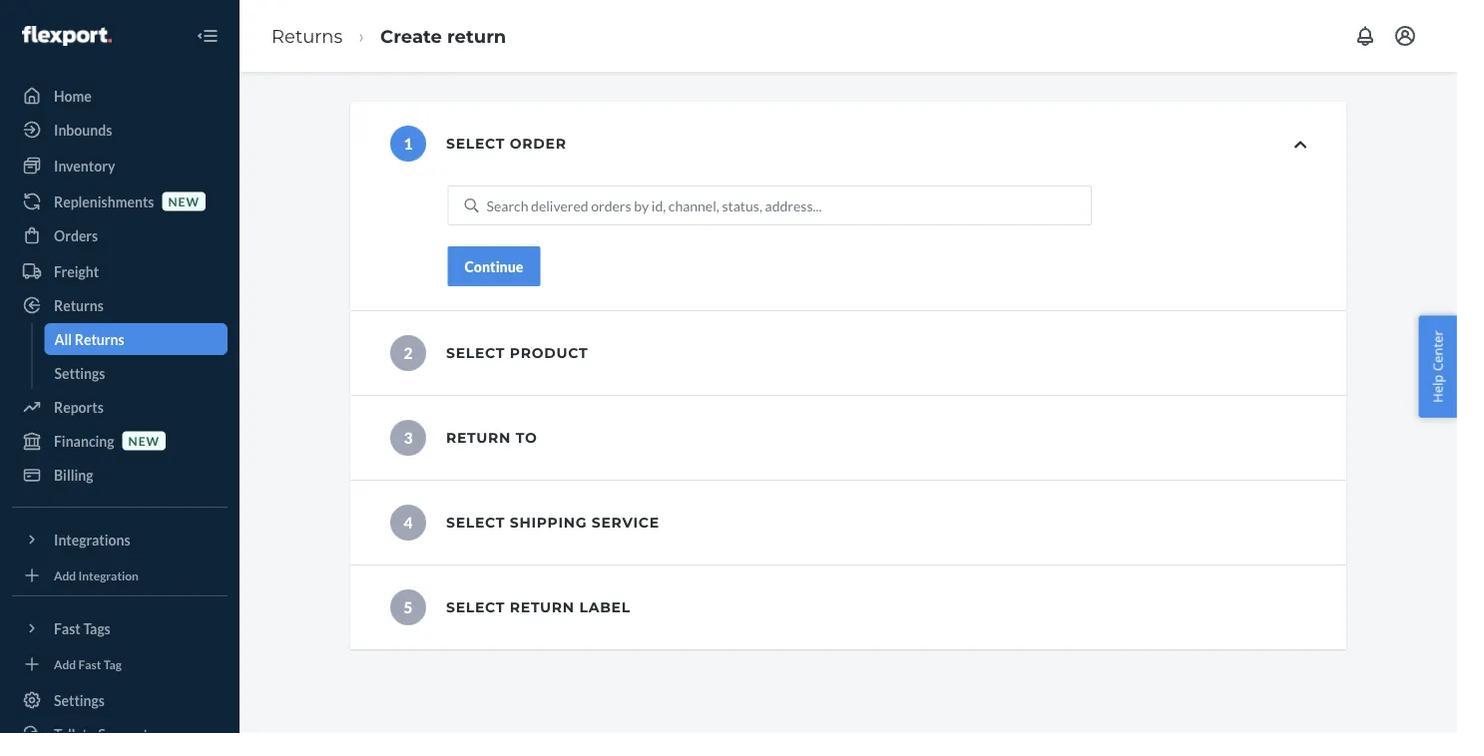 Task type: describe. For each thing, give the bounding box(es) containing it.
5
[[404, 598, 413, 617]]

channel,
[[668, 197, 719, 214]]

reports
[[54, 399, 104, 416]]

label
[[579, 599, 631, 616]]

help center button
[[1419, 316, 1457, 418]]

inbounds link
[[12, 114, 228, 146]]

orders
[[591, 197, 631, 214]]

select for 4
[[446, 514, 505, 531]]

center
[[1428, 330, 1446, 371]]

1 vertical spatial fast
[[78, 657, 101, 672]]

orders
[[54, 227, 98, 244]]

create return link
[[380, 25, 506, 47]]

all returns
[[54, 331, 124, 348]]

2
[[404, 344, 413, 363]]

search delivered orders by id, channel, status, address...
[[487, 197, 822, 214]]

add integration link
[[12, 564, 228, 588]]

returns inside breadcrumbs navigation
[[271, 25, 343, 47]]

open notifications image
[[1353, 24, 1377, 48]]

fast tags
[[54, 620, 111, 637]]

flexport logo image
[[22, 26, 112, 46]]

tags
[[83, 620, 111, 637]]

add integration
[[54, 568, 139, 583]]

continue
[[465, 258, 523, 275]]

breadcrumbs navigation
[[255, 7, 522, 65]]

search
[[487, 197, 528, 214]]

select order
[[446, 135, 567, 152]]

integrations button
[[12, 524, 228, 556]]

add fast tag link
[[12, 653, 228, 677]]

help center
[[1428, 330, 1446, 403]]

financing
[[54, 433, 114, 450]]

new for replenishments
[[168, 194, 200, 209]]

fast inside dropdown button
[[54, 620, 81, 637]]

service
[[592, 514, 660, 531]]

create return
[[380, 25, 506, 47]]

orders link
[[12, 220, 228, 251]]

chevron up image
[[1294, 138, 1306, 152]]

select for 5
[[446, 599, 505, 616]]

add fast tag
[[54, 657, 122, 672]]

all returns link
[[44, 323, 228, 355]]

close navigation image
[[196, 24, 220, 48]]

home
[[54, 87, 92, 104]]

integration
[[78, 568, 139, 583]]

order
[[510, 135, 567, 152]]

billing link
[[12, 459, 228, 491]]

returns inside all returns 'link'
[[75, 331, 124, 348]]

add for add integration
[[54, 568, 76, 583]]

tag
[[104, 657, 122, 672]]

reports link
[[12, 391, 228, 423]]

help
[[1428, 375, 1446, 403]]

replenishments
[[54, 193, 154, 210]]



Task type: vqa. For each thing, say whether or not it's contained in the screenshot.
Financing's new
yes



Task type: locate. For each thing, give the bounding box(es) containing it.
billing
[[54, 467, 93, 484]]

return inside breadcrumbs navigation
[[447, 25, 506, 47]]

returns right 'all'
[[75, 331, 124, 348]]

open account menu image
[[1393, 24, 1417, 48]]

0 vertical spatial settings link
[[44, 357, 228, 389]]

fast
[[54, 620, 81, 637], [78, 657, 101, 672]]

add left the integration
[[54, 568, 76, 583]]

0 vertical spatial return
[[447, 25, 506, 47]]

return for create
[[447, 25, 506, 47]]

create
[[380, 25, 442, 47]]

return
[[447, 25, 506, 47], [510, 599, 575, 616]]

fast left tag
[[78, 657, 101, 672]]

inventory link
[[12, 150, 228, 182]]

select right 4
[[446, 514, 505, 531]]

settings
[[54, 365, 105, 382], [54, 692, 105, 709]]

status,
[[722, 197, 762, 214]]

1 vertical spatial new
[[128, 434, 160, 448]]

freight
[[54, 263, 99, 280]]

1 select from the top
[[446, 135, 505, 152]]

settings down add fast tag
[[54, 692, 105, 709]]

0 vertical spatial returns link
[[271, 25, 343, 47]]

1 vertical spatial returns
[[54, 297, 104, 314]]

return right create
[[447, 25, 506, 47]]

1 vertical spatial add
[[54, 657, 76, 672]]

returns right 'close navigation' icon
[[271, 25, 343, 47]]

fast tags button
[[12, 613, 228, 645]]

add down fast tags
[[54, 657, 76, 672]]

1 vertical spatial return
[[510, 599, 575, 616]]

freight link
[[12, 255, 228, 287]]

0 vertical spatial fast
[[54, 620, 81, 637]]

fast left tags
[[54, 620, 81, 637]]

4 select from the top
[[446, 599, 505, 616]]

4
[[404, 513, 413, 532]]

return
[[446, 430, 511, 447]]

inventory
[[54, 157, 115, 174]]

settings link down "add fast tag" link
[[12, 685, 228, 717]]

add for add fast tag
[[54, 657, 76, 672]]

3
[[404, 428, 413, 447]]

1
[[404, 134, 413, 153]]

1 horizontal spatial returns link
[[271, 25, 343, 47]]

select
[[446, 135, 505, 152], [446, 345, 505, 362], [446, 514, 505, 531], [446, 599, 505, 616]]

select for 1
[[446, 135, 505, 152]]

1 vertical spatial returns link
[[12, 289, 228, 321]]

returns link down freight link
[[12, 289, 228, 321]]

new
[[168, 194, 200, 209], [128, 434, 160, 448]]

returns
[[271, 25, 343, 47], [54, 297, 104, 314], [75, 331, 124, 348]]

select shipping service
[[446, 514, 660, 531]]

1 horizontal spatial return
[[510, 599, 575, 616]]

return for select
[[510, 599, 575, 616]]

settings up reports
[[54, 365, 105, 382]]

search image
[[465, 199, 479, 213]]

address...
[[765, 197, 822, 214]]

returns link
[[271, 25, 343, 47], [12, 289, 228, 321]]

0 horizontal spatial return
[[447, 25, 506, 47]]

settings link down all returns 'link'
[[44, 357, 228, 389]]

select product
[[446, 345, 588, 362]]

inbounds
[[54, 121, 112, 138]]

1 add from the top
[[54, 568, 76, 583]]

select return label
[[446, 599, 631, 616]]

all
[[54, 331, 72, 348]]

1 vertical spatial settings link
[[12, 685, 228, 717]]

product
[[510, 345, 588, 362]]

return to
[[446, 430, 537, 447]]

delivered
[[531, 197, 588, 214]]

2 settings from the top
[[54, 692, 105, 709]]

new up orders link
[[168, 194, 200, 209]]

select for 2
[[446, 345, 505, 362]]

0 vertical spatial add
[[54, 568, 76, 583]]

2 add from the top
[[54, 657, 76, 672]]

id,
[[651, 197, 666, 214]]

continue button
[[448, 246, 540, 286]]

settings link
[[44, 357, 228, 389], [12, 685, 228, 717]]

0 vertical spatial new
[[168, 194, 200, 209]]

2 vertical spatial returns
[[75, 331, 124, 348]]

new for financing
[[128, 434, 160, 448]]

integrations
[[54, 531, 130, 548]]

0 vertical spatial returns
[[271, 25, 343, 47]]

add
[[54, 568, 76, 583], [54, 657, 76, 672]]

1 settings from the top
[[54, 365, 105, 382]]

select right the 5
[[446, 599, 505, 616]]

shipping
[[510, 514, 587, 531]]

1 vertical spatial settings
[[54, 692, 105, 709]]

2 select from the top
[[446, 345, 505, 362]]

to
[[516, 430, 537, 447]]

returns down freight
[[54, 297, 104, 314]]

0 vertical spatial settings
[[54, 365, 105, 382]]

return left the label
[[510, 599, 575, 616]]

home link
[[12, 80, 228, 112]]

new down "reports" link
[[128, 434, 160, 448]]

select up search 'image'
[[446, 135, 505, 152]]

0 horizontal spatial new
[[128, 434, 160, 448]]

3 select from the top
[[446, 514, 505, 531]]

select right 2
[[446, 345, 505, 362]]

by
[[634, 197, 649, 214]]

1 horizontal spatial new
[[168, 194, 200, 209]]

0 horizontal spatial returns link
[[12, 289, 228, 321]]

returns link right 'close navigation' icon
[[271, 25, 343, 47]]



